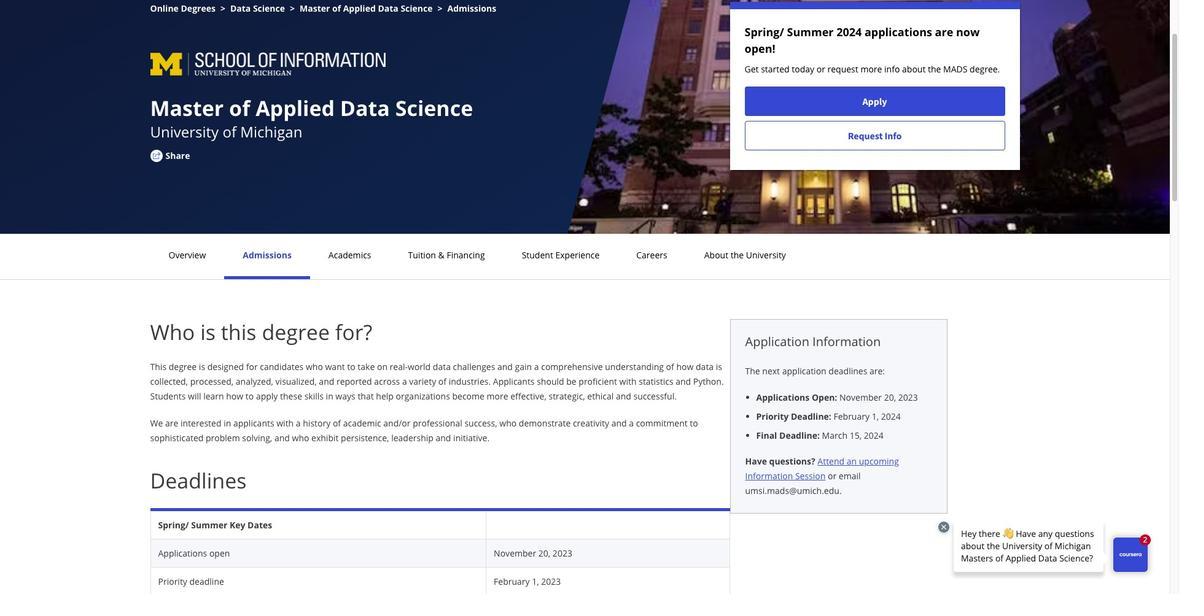 Task type: vqa. For each thing, say whether or not it's contained in the screenshot.


Task type: locate. For each thing, give the bounding box(es) containing it.
in
[[326, 391, 334, 403], [224, 418, 231, 430]]

1 horizontal spatial summer
[[788, 25, 834, 39]]

collected,
[[150, 376, 188, 388]]

0 horizontal spatial applications
[[158, 548, 207, 560]]

priority deadline
[[158, 576, 224, 588]]

2 horizontal spatial to
[[690, 418, 699, 430]]

help
[[376, 391, 394, 403]]

0 vertical spatial summer
[[788, 25, 834, 39]]

0 vertical spatial 2024
[[837, 25, 862, 39]]

2024 right 15,
[[865, 430, 884, 442]]

0 horizontal spatial data
[[433, 361, 451, 373]]

students
[[150, 391, 186, 403]]

1 horizontal spatial the
[[929, 63, 942, 75]]

learn
[[204, 391, 224, 403]]

the
[[746, 366, 761, 377]]

1 vertical spatial admissions
[[243, 250, 292, 261]]

the right the about
[[731, 250, 744, 261]]

applications down next
[[757, 392, 810, 404]]

0 horizontal spatial >
[[221, 2, 225, 14]]

industries.
[[449, 376, 491, 388]]

apply
[[863, 95, 888, 108]]

deadlines
[[150, 467, 247, 495]]

1 horizontal spatial >
[[290, 2, 295, 14]]

1 vertical spatial master
[[150, 94, 224, 122]]

spring/ up open!
[[745, 25, 785, 39]]

deadline:
[[791, 411, 832, 423], [780, 430, 820, 442]]

this degree is designed for candidates who want to take on real-world data challenges and gain a comprehensive understanding of how data is collected, processed, analyzed, visualized, and reported across a variety of industries. applicants should be proficient with statistics and python. students will learn how to apply these skills in ways that help organizations become more effective, strategic, ethical and successful.
[[150, 361, 724, 403]]

1 vertical spatial november
[[494, 548, 537, 560]]

or inside or email umsi.mads@umich.edu.
[[828, 471, 837, 482]]

february
[[834, 411, 870, 423], [494, 576, 530, 588]]

2024 up upcoming
[[882, 411, 901, 423]]

or down attend
[[828, 471, 837, 482]]

20, up february 1, 2023
[[539, 548, 551, 560]]

0 horizontal spatial summer
[[191, 520, 228, 532]]

mads
[[944, 63, 968, 75]]

more down applicants
[[487, 391, 509, 403]]

november up february 1, 2023
[[494, 548, 537, 560]]

are right the we
[[165, 418, 178, 430]]

the
[[929, 63, 942, 75], [731, 250, 744, 261]]

0 vertical spatial who
[[306, 361, 323, 373]]

1 vertical spatial february
[[494, 576, 530, 588]]

deadline
[[190, 576, 224, 588]]

3 > from the left
[[438, 2, 443, 14]]

1 vertical spatial list item
[[757, 411, 933, 423]]

how up "python."
[[677, 361, 694, 373]]

information down have questions?
[[746, 471, 794, 482]]

0 vertical spatial applications
[[757, 392, 810, 404]]

information up deadlines
[[813, 334, 881, 350]]

1 horizontal spatial november
[[840, 392, 883, 404]]

with
[[620, 376, 637, 388], [277, 418, 294, 430]]

to
[[347, 361, 356, 373], [246, 391, 254, 403], [690, 418, 699, 430]]

deadline: for priority deadline:
[[791, 411, 832, 423]]

1 data from the left
[[433, 361, 451, 373]]

1 vertical spatial in
[[224, 418, 231, 430]]

or right today
[[817, 63, 826, 75]]

1 horizontal spatial master
[[300, 2, 330, 14]]

info
[[885, 63, 901, 75]]

to right commitment
[[690, 418, 699, 430]]

1 horizontal spatial applications
[[757, 392, 810, 404]]

master of applied data science university of michigan
[[150, 94, 473, 142]]

are
[[936, 25, 954, 39], [165, 418, 178, 430]]

1 vertical spatial applications
[[158, 548, 207, 560]]

admissions
[[448, 2, 497, 14], [243, 250, 292, 261]]

open!
[[745, 41, 776, 56]]

0 horizontal spatial are
[[165, 418, 178, 430]]

0 horizontal spatial information
[[746, 471, 794, 482]]

application information
[[746, 334, 881, 350]]

applied inside master of applied data science university of michigan
[[256, 94, 335, 122]]

0 vertical spatial in
[[326, 391, 334, 403]]

0 horizontal spatial or
[[817, 63, 826, 75]]

today
[[792, 63, 815, 75]]

and down want
[[319, 376, 335, 388]]

priority inside list item
[[757, 411, 789, 423]]

online degrees link
[[150, 2, 216, 14]]

master
[[300, 2, 330, 14], [150, 94, 224, 122]]

1 horizontal spatial degree
[[262, 318, 330, 347]]

list item down priority deadline: february 1, 2024
[[757, 430, 933, 442]]

python.
[[694, 376, 724, 388]]

summer left key
[[191, 520, 228, 532]]

0 vertical spatial how
[[677, 361, 694, 373]]

2 vertical spatial 2024
[[865, 430, 884, 442]]

in right skills
[[326, 391, 334, 403]]

how right the learn
[[226, 391, 243, 403]]

more inside this degree is designed for candidates who want to take on real-world data challenges and gain a comprehensive understanding of how data is collected, processed, analyzed, visualized, and reported across a variety of industries. applicants should be proficient with statistics and python. students will learn how to apply these skills in ways that help organizations become more effective, strategic, ethical and successful.
[[487, 391, 509, 403]]

1 vertical spatial are
[[165, 418, 178, 430]]

university up share button
[[150, 122, 219, 142]]

1 vertical spatial degree
[[169, 361, 197, 373]]

3 list item from the top
[[757, 430, 933, 442]]

degree up candidates
[[262, 318, 330, 347]]

1 vertical spatial applied
[[256, 94, 335, 122]]

data
[[230, 2, 251, 14], [378, 2, 399, 14], [340, 94, 390, 122]]

open:
[[812, 392, 838, 404]]

a down real-
[[402, 376, 407, 388]]

comprehensive
[[542, 361, 603, 373]]

with down these
[[277, 418, 294, 430]]

february down november 20, 2023 at the left of page
[[494, 576, 530, 588]]

degree up collected,
[[169, 361, 197, 373]]

february 1, 2023
[[494, 576, 561, 588]]

0 vertical spatial 1,
[[872, 411, 879, 423]]

will
[[188, 391, 201, 403]]

0 horizontal spatial february
[[494, 576, 530, 588]]

1 list item from the top
[[757, 391, 933, 404]]

final deadline: march 15, 2024
[[757, 430, 884, 442]]

list item containing final deadline:
[[757, 430, 933, 442]]

1 horizontal spatial applied
[[343, 2, 376, 14]]

information
[[813, 334, 881, 350], [746, 471, 794, 482]]

a left history on the left of the page
[[296, 418, 301, 430]]

master of applied data science link
[[300, 2, 433, 14]]

these
[[280, 391, 302, 403]]

and up applicants
[[498, 361, 513, 373]]

1 horizontal spatial information
[[813, 334, 881, 350]]

1 horizontal spatial more
[[861, 63, 883, 75]]

to down analyzed,
[[246, 391, 254, 403]]

priority up final
[[757, 411, 789, 423]]

list item
[[757, 391, 933, 404], [757, 411, 933, 423], [757, 430, 933, 442]]

degrees
[[181, 2, 216, 14]]

and down professional
[[436, 433, 451, 444]]

an
[[847, 456, 857, 468]]

1, down november 20, 2023 at the left of page
[[532, 576, 539, 588]]

online degrees > data science > master of applied data science > admissions
[[150, 2, 497, 14]]

0 horizontal spatial in
[[224, 418, 231, 430]]

summer up today
[[788, 25, 834, 39]]

take
[[358, 361, 375, 373]]

0 horizontal spatial 1,
[[532, 576, 539, 588]]

1 vertical spatial or
[[828, 471, 837, 482]]

data inside master of applied data science university of michigan
[[340, 94, 390, 122]]

are inside the spring/ summer 2024 applications are now open!
[[936, 25, 954, 39]]

>
[[221, 2, 225, 14], [290, 2, 295, 14], [438, 2, 443, 14]]

science inside master of applied data science university of michigan
[[396, 94, 473, 122]]

1 horizontal spatial admissions
[[448, 2, 497, 14]]

0 horizontal spatial admissions
[[243, 250, 292, 261]]

final
[[757, 430, 778, 442]]

1 vertical spatial to
[[246, 391, 254, 403]]

2024 up request
[[837, 25, 862, 39]]

2 horizontal spatial >
[[438, 2, 443, 14]]

0 horizontal spatial priority
[[158, 576, 187, 588]]

effective,
[[511, 391, 547, 403]]

0 horizontal spatial spring/
[[158, 520, 189, 532]]

applications for applications open: november 20, 2023
[[757, 392, 810, 404]]

1 horizontal spatial with
[[620, 376, 637, 388]]

1 horizontal spatial february
[[834, 411, 870, 423]]

with down understanding
[[620, 376, 637, 388]]

more left "info"
[[861, 63, 883, 75]]

0 vertical spatial with
[[620, 376, 637, 388]]

0 horizontal spatial how
[[226, 391, 243, 403]]

1 horizontal spatial or
[[828, 471, 837, 482]]

success,
[[465, 418, 498, 430]]

who down history on the left of the page
[[292, 433, 309, 444]]

university
[[150, 122, 219, 142], [747, 250, 787, 261]]

1 vertical spatial information
[[746, 471, 794, 482]]

1 vertical spatial how
[[226, 391, 243, 403]]

should
[[537, 376, 565, 388]]

is up processed,
[[199, 361, 205, 373]]

spring/ inside the spring/ summer 2024 applications are now open!
[[745, 25, 785, 39]]

spring/ for spring/ summer 2024 applications are now open!
[[745, 25, 785, 39]]

1 horizontal spatial university
[[747, 250, 787, 261]]

the next application deadlines are:
[[746, 366, 886, 377]]

the right about
[[929, 63, 942, 75]]

a right gain
[[535, 361, 539, 373]]

1 > from the left
[[221, 2, 225, 14]]

with inside we are interested in applicants with a history of academic and/or professional success, who demonstrate creativity and a commitment to sophisticated problem solving, and who exhibit persistence, leadership and initiative.
[[277, 418, 294, 430]]

degree
[[262, 318, 330, 347], [169, 361, 197, 373]]

request info
[[849, 130, 902, 142]]

0 horizontal spatial more
[[487, 391, 509, 403]]

november down deadlines
[[840, 392, 883, 404]]

master up share button
[[150, 94, 224, 122]]

in up problem
[[224, 418, 231, 430]]

data up "python."
[[696, 361, 714, 373]]

about
[[705, 250, 729, 261]]

2 list item from the top
[[757, 411, 933, 423]]

0 vertical spatial november
[[840, 392, 883, 404]]

1 vertical spatial spring/
[[158, 520, 189, 532]]

summer
[[788, 25, 834, 39], [191, 520, 228, 532]]

spring/ up applications open
[[158, 520, 189, 532]]

priority left deadline
[[158, 576, 187, 588]]

1 vertical spatial 2024
[[882, 411, 901, 423]]

0 horizontal spatial degree
[[169, 361, 197, 373]]

list item up priority deadline: february 1, 2024
[[757, 391, 933, 404]]

to left "take"
[[347, 361, 356, 373]]

1 horizontal spatial in
[[326, 391, 334, 403]]

0 vertical spatial deadline:
[[791, 411, 832, 423]]

0 vertical spatial priority
[[757, 411, 789, 423]]

2 vertical spatial to
[[690, 418, 699, 430]]

online
[[150, 2, 179, 14]]

0 vertical spatial list item
[[757, 391, 933, 404]]

university of michigan image
[[150, 46, 394, 76]]

0 horizontal spatial the
[[731, 250, 744, 261]]

university right the about
[[747, 250, 787, 261]]

analyzed,
[[236, 376, 273, 388]]

1 horizontal spatial priority
[[757, 411, 789, 423]]

world
[[408, 361, 431, 373]]

2 > from the left
[[290, 2, 295, 14]]

are left now
[[936, 25, 954, 39]]

0 vertical spatial are
[[936, 25, 954, 39]]

upcoming
[[860, 456, 900, 468]]

0 vertical spatial 20,
[[885, 392, 897, 404]]

session
[[796, 471, 826, 482]]

master right data science link
[[300, 2, 330, 14]]

1 horizontal spatial data
[[696, 361, 714, 373]]

applications
[[757, 392, 810, 404], [158, 548, 207, 560]]

variety
[[409, 376, 436, 388]]

list item down applications open: november 20, 2023
[[757, 411, 933, 423]]

data right world
[[433, 361, 451, 373]]

master inside master of applied data science university of michigan
[[150, 94, 224, 122]]

deadline: up final deadline: march 15, 2024
[[791, 411, 832, 423]]

want
[[325, 361, 345, 373]]

1 vertical spatial with
[[277, 418, 294, 430]]

february up 15,
[[834, 411, 870, 423]]

1 horizontal spatial are
[[936, 25, 954, 39]]

in inside this degree is designed for candidates who want to take on real-world data challenges and gain a comprehensive understanding of how data is collected, processed, analyzed, visualized, and reported across a variety of industries. applicants should be proficient with statistics and python. students will learn how to apply these skills in ways that help organizations become more effective, strategic, ethical and successful.
[[326, 391, 334, 403]]

20, down are:
[[885, 392, 897, 404]]

summer inside the spring/ summer 2024 applications are now open!
[[788, 25, 834, 39]]

questions?
[[770, 456, 816, 468]]

applications inside list item
[[757, 392, 810, 404]]

summer for key
[[191, 520, 228, 532]]

0 horizontal spatial university
[[150, 122, 219, 142]]

1 vertical spatial 20,
[[539, 548, 551, 560]]

0 vertical spatial spring/
[[745, 25, 785, 39]]

1 vertical spatial deadline:
[[780, 430, 820, 442]]

1, down applications open: november 20, 2023
[[872, 411, 879, 423]]

organizations
[[396, 391, 450, 403]]

applications up priority deadline
[[158, 548, 207, 560]]

0 vertical spatial university
[[150, 122, 219, 142]]

0 vertical spatial february
[[834, 411, 870, 423]]

0 horizontal spatial with
[[277, 418, 294, 430]]

0 horizontal spatial applied
[[256, 94, 335, 122]]

2 vertical spatial list item
[[757, 430, 933, 442]]

we
[[150, 418, 163, 430]]

2023 for november 20, 2023
[[553, 548, 573, 560]]

is
[[200, 318, 216, 347], [199, 361, 205, 373], [716, 361, 723, 373]]

problem
[[206, 433, 240, 444]]

information inside attend an upcoming information session
[[746, 471, 794, 482]]

1 vertical spatial 2023
[[553, 548, 573, 560]]

overview link
[[165, 250, 210, 261]]

list
[[751, 391, 933, 442]]

student
[[522, 250, 554, 261]]

who left want
[[306, 361, 323, 373]]

1 vertical spatial 1,
[[532, 576, 539, 588]]

who right success,
[[500, 418, 517, 430]]

0 horizontal spatial to
[[246, 391, 254, 403]]

deadline: up questions?
[[780, 430, 820, 442]]

academic
[[343, 418, 381, 430]]

1 horizontal spatial spring/
[[745, 25, 785, 39]]

now
[[957, 25, 980, 39]]

application
[[783, 366, 827, 377]]

0 horizontal spatial master
[[150, 94, 224, 122]]



Task type: describe. For each thing, give the bounding box(es) containing it.
is up "python."
[[716, 361, 723, 373]]

who inside this degree is designed for candidates who want to take on real-world data challenges and gain a comprehensive understanding of how data is collected, processed, analyzed, visualized, and reported across a variety of industries. applicants should be proficient with statistics and python. students will learn how to apply these skills in ways that help organizations become more effective, strategic, ethical and successful.
[[306, 361, 323, 373]]

we are interested in applicants with a history of academic and/or professional success, who demonstrate creativity and a commitment to sophisticated problem solving, and who exhibit persistence, leadership and initiative.
[[150, 418, 699, 444]]

0 vertical spatial degree
[[262, 318, 330, 347]]

0 vertical spatial to
[[347, 361, 356, 373]]

open
[[209, 548, 230, 560]]

and left "python."
[[676, 376, 691, 388]]

applicants
[[493, 376, 535, 388]]

of inside we are interested in applicants with a history of academic and/or professional success, who demonstrate creativity and a commitment to sophisticated problem solving, and who exhibit persistence, leadership and initiative.
[[333, 418, 341, 430]]

understanding
[[605, 361, 664, 373]]

priority deadline: february 1, 2024
[[757, 411, 901, 423]]

email
[[839, 471, 861, 482]]

solving,
[[242, 433, 272, 444]]

persistence,
[[341, 433, 389, 444]]

exhibit
[[312, 433, 339, 444]]

info
[[885, 130, 902, 142]]

2024 for march 15, 2024
[[865, 430, 884, 442]]

demonstrate
[[519, 418, 571, 430]]

get started today or request more info about the mads degree.
[[745, 63, 1001, 75]]

have questions?
[[746, 456, 816, 468]]

february inside list item
[[834, 411, 870, 423]]

this
[[150, 361, 167, 373]]

0 vertical spatial information
[[813, 334, 881, 350]]

attend an upcoming information session link
[[746, 456, 900, 482]]

key
[[230, 520, 245, 532]]

processed,
[[190, 376, 234, 388]]

careers
[[637, 250, 668, 261]]

financing
[[447, 250, 485, 261]]

2024 inside the spring/ summer 2024 applications are now open!
[[837, 25, 862, 39]]

ethical
[[588, 391, 614, 403]]

1 vertical spatial the
[[731, 250, 744, 261]]

application
[[746, 334, 810, 350]]

is left this
[[200, 318, 216, 347]]

0 vertical spatial master
[[300, 2, 330, 14]]

attend an upcoming information session
[[746, 456, 900, 482]]

academics
[[329, 250, 372, 261]]

share button
[[150, 149, 209, 162]]

0 vertical spatial 2023
[[899, 392, 919, 404]]

0 horizontal spatial 20,
[[539, 548, 551, 560]]

data for >
[[230, 2, 251, 14]]

deadlines
[[829, 366, 868, 377]]

data science link
[[230, 2, 285, 14]]

applications for applications open
[[158, 548, 207, 560]]

be
[[567, 376, 577, 388]]

in inside we are interested in applicants with a history of academic and/or professional success, who demonstrate creativity and a commitment to sophisticated problem solving, and who exhibit persistence, leadership and initiative.
[[224, 418, 231, 430]]

candidates
[[260, 361, 304, 373]]

priority for priority deadline
[[158, 576, 187, 588]]

attend
[[818, 456, 845, 468]]

strategic,
[[549, 391, 585, 403]]

spring/ for spring/ summer key dates
[[158, 520, 189, 532]]

tuition & financing
[[408, 250, 485, 261]]

about the university link
[[701, 250, 790, 261]]

2 vertical spatial who
[[292, 433, 309, 444]]

designed
[[208, 361, 244, 373]]

deadline: for final deadline:
[[780, 430, 820, 442]]

2024 for february 1, 2024
[[882, 411, 901, 423]]

have
[[746, 456, 768, 468]]

and/or
[[384, 418, 411, 430]]

and right ethical
[[616, 391, 632, 403]]

and right "solving,"
[[275, 433, 290, 444]]

request
[[849, 130, 883, 142]]

science for >
[[253, 2, 285, 14]]

applications open: november 20, 2023
[[757, 392, 919, 404]]

apply button
[[745, 87, 1006, 116]]

0 vertical spatial or
[[817, 63, 826, 75]]

are inside we are interested in applicants with a history of academic and/or professional success, who demonstrate creativity and a commitment to sophisticated problem solving, and who exhibit persistence, leadership and initiative.
[[165, 418, 178, 430]]

this
[[221, 318, 257, 347]]

1 vertical spatial university
[[747, 250, 787, 261]]

spring/ summer 2024 applications are now open!
[[745, 25, 980, 56]]

2023 for february 1, 2023
[[542, 576, 561, 588]]

umsi.mads@umich.edu.
[[746, 485, 842, 497]]

michigan
[[240, 122, 303, 142]]

gain
[[515, 361, 532, 373]]

priority for priority deadline: february 1, 2024
[[757, 411, 789, 423]]

list item containing applications open:
[[757, 391, 933, 404]]

history
[[303, 418, 331, 430]]

march
[[823, 430, 848, 442]]

0 vertical spatial more
[[861, 63, 883, 75]]

overview
[[169, 250, 206, 261]]

get
[[745, 63, 759, 75]]

degree inside this degree is designed for candidates who want to take on real-world data challenges and gain a comprehensive understanding of how data is collected, processed, analyzed, visualized, and reported across a variety of industries. applicants should be proficient with statistics and python. students will learn how to apply these skills in ways that help organizations become more effective, strategic, ethical and successful.
[[169, 361, 197, 373]]

ways
[[336, 391, 356, 403]]

2 data from the left
[[696, 361, 714, 373]]

on
[[377, 361, 388, 373]]

to inside we are interested in applicants with a history of academic and/or professional success, who demonstrate creativity and a commitment to sophisticated problem solving, and who exhibit persistence, leadership and initiative.
[[690, 418, 699, 430]]

are:
[[870, 366, 886, 377]]

commitment
[[636, 418, 688, 430]]

apply
[[256, 391, 278, 403]]

proficient
[[579, 376, 618, 388]]

creativity
[[573, 418, 610, 430]]

initiative.
[[454, 433, 490, 444]]

reported
[[337, 376, 372, 388]]

science for applied
[[396, 94, 473, 122]]

1 vertical spatial who
[[500, 418, 517, 430]]

interested
[[181, 418, 222, 430]]

list item containing priority deadline:
[[757, 411, 933, 423]]

spring/ summer key dates
[[158, 520, 272, 532]]

summer for 2024
[[788, 25, 834, 39]]

university inside master of applied data science university of michigan
[[150, 122, 219, 142]]

applications open
[[158, 548, 230, 560]]

0 vertical spatial admissions
[[448, 2, 497, 14]]

data for applied
[[340, 94, 390, 122]]

real-
[[390, 361, 408, 373]]

1 horizontal spatial 20,
[[885, 392, 897, 404]]

that
[[358, 391, 374, 403]]

list containing applications open:
[[751, 391, 933, 442]]

0 horizontal spatial november
[[494, 548, 537, 560]]

tuition
[[408, 250, 436, 261]]

careers link
[[633, 250, 672, 261]]

for
[[246, 361, 258, 373]]

with inside this degree is designed for candidates who want to take on real-world data challenges and gain a comprehensive understanding of how data is collected, processed, analyzed, visualized, and reported across a variety of industries. applicants should be proficient with statistics and python. students will learn how to apply these skills in ways that help organizations become more effective, strategic, ethical and successful.
[[620, 376, 637, 388]]

1 horizontal spatial 1,
[[872, 411, 879, 423]]

visualized,
[[276, 376, 317, 388]]

challenges
[[453, 361, 496, 373]]

sophisticated
[[150, 433, 204, 444]]

0 vertical spatial applied
[[343, 2, 376, 14]]

and right creativity
[[612, 418, 627, 430]]

a left commitment
[[629, 418, 634, 430]]

request info button
[[745, 121, 1006, 151]]

0 vertical spatial the
[[929, 63, 942, 75]]

skills
[[305, 391, 324, 403]]

next
[[763, 366, 781, 377]]

who
[[150, 318, 195, 347]]



